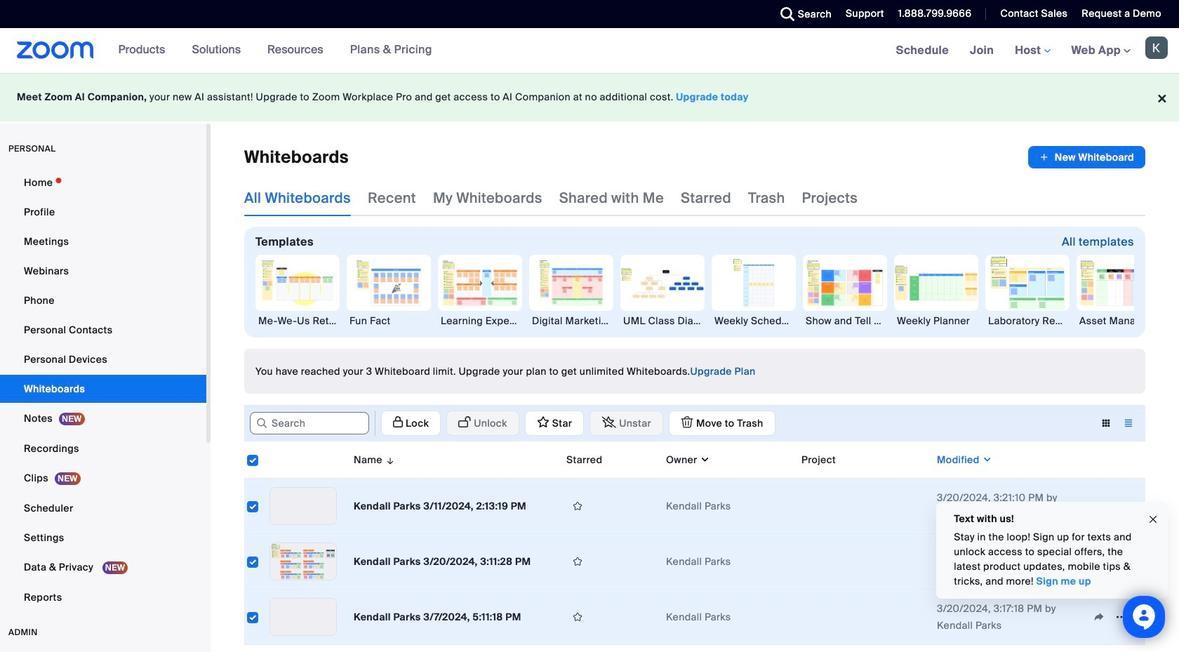 Task type: locate. For each thing, give the bounding box(es) containing it.
footer
[[0, 73, 1180, 122]]

3 cell from the top
[[796, 615, 932, 620]]

tabs of all whiteboard page tab list
[[244, 180, 858, 216]]

meetings navigation
[[886, 28, 1180, 74]]

list mode, selected image
[[1118, 417, 1141, 430]]

application
[[1029, 146, 1146, 169], [375, 411, 781, 436], [244, 442, 1146, 645], [1089, 496, 1141, 517], [1089, 607, 1141, 628]]

arrow down image
[[383, 452, 396, 468]]

1 cell from the top
[[796, 504, 932, 509]]

kendall parks 3/20/2024, 3:11:28 pm, modified at mar 20, 2024 by kendall parks, link image
[[270, 543, 337, 581]]

thumbnail of kendall parks 3/7/2024, 5:11:18 pm image
[[270, 599, 336, 636]]

profile picture image
[[1146, 37, 1169, 59]]

learning experience canvas element
[[438, 314, 523, 328]]

kendall parks 3/7/2024, 5:11:18 pm element
[[354, 611, 522, 624]]

kendall parks 3/11/2024, 2:13:19 pm, modified at mar 20, 2024 by kendall parks, link image
[[270, 487, 337, 525]]

fun fact element
[[347, 314, 431, 328]]

click to star the whiteboard kendall parks 3/7/2024, 5:11:18 pm image
[[567, 611, 589, 624]]

1 vertical spatial cell
[[796, 559, 932, 565]]

show and tell with a twist element
[[804, 314, 888, 328]]

uml class diagram element
[[621, 314, 705, 328]]

click to star the whiteboard kendall parks 3/20/2024, 3:11:28 pm image
[[567, 556, 589, 568]]

grid mode, not selected image
[[1096, 417, 1118, 430]]

cell
[[796, 504, 932, 509], [796, 559, 932, 565], [796, 615, 932, 620]]

click to star the whiteboard kendall parks 3/11/2024, 2:13:19 pm image
[[567, 500, 589, 513]]

share image
[[1089, 500, 1111, 513]]

0 vertical spatial cell
[[796, 504, 932, 509]]

2 vertical spatial cell
[[796, 615, 932, 620]]

weekly schedule element
[[712, 314, 796, 328]]

add image
[[1040, 150, 1050, 164]]

banner
[[0, 28, 1180, 74]]



Task type: vqa. For each thing, say whether or not it's contained in the screenshot.
Magnifier image
no



Task type: describe. For each thing, give the bounding box(es) containing it.
2 cell from the top
[[796, 559, 932, 565]]

close image
[[1148, 512, 1160, 528]]

kendall parks 3/7/2024, 5:11:18 pm, modified at mar 20, 2024 by kendall parks, link image
[[270, 598, 337, 636]]

thumbnail of kendall parks 3/11/2024, 2:13:19 pm image
[[270, 488, 336, 525]]

Search text field
[[250, 412, 369, 435]]

digital marketing canvas element
[[530, 314, 614, 328]]

laboratory report element
[[986, 314, 1070, 328]]

weekly planner element
[[895, 314, 979, 328]]

asset management element
[[1077, 314, 1162, 328]]

cell for share icon
[[796, 615, 932, 620]]

zoom logo image
[[17, 41, 94, 59]]

kendall parks 3/11/2024, 2:13:19 pm element
[[354, 500, 527, 513]]

down image
[[698, 453, 711, 467]]

more options for kendall parks 3/11/2024, 2:13:19 pm image
[[1111, 500, 1134, 513]]

more options for kendall parks 3/7/2024, 5:11:18 pm image
[[1111, 611, 1134, 624]]

product information navigation
[[108, 28, 443, 73]]

me-we-us retrospective element
[[256, 314, 340, 328]]

personal menu menu
[[0, 169, 206, 613]]

share image
[[1089, 611, 1111, 624]]

kendall parks 3/20/2024, 3:11:28 pm element
[[354, 556, 531, 568]]

cell for share image
[[796, 504, 932, 509]]

thumbnail of kendall parks 3/20/2024, 3:11:28 pm image
[[270, 544, 336, 580]]



